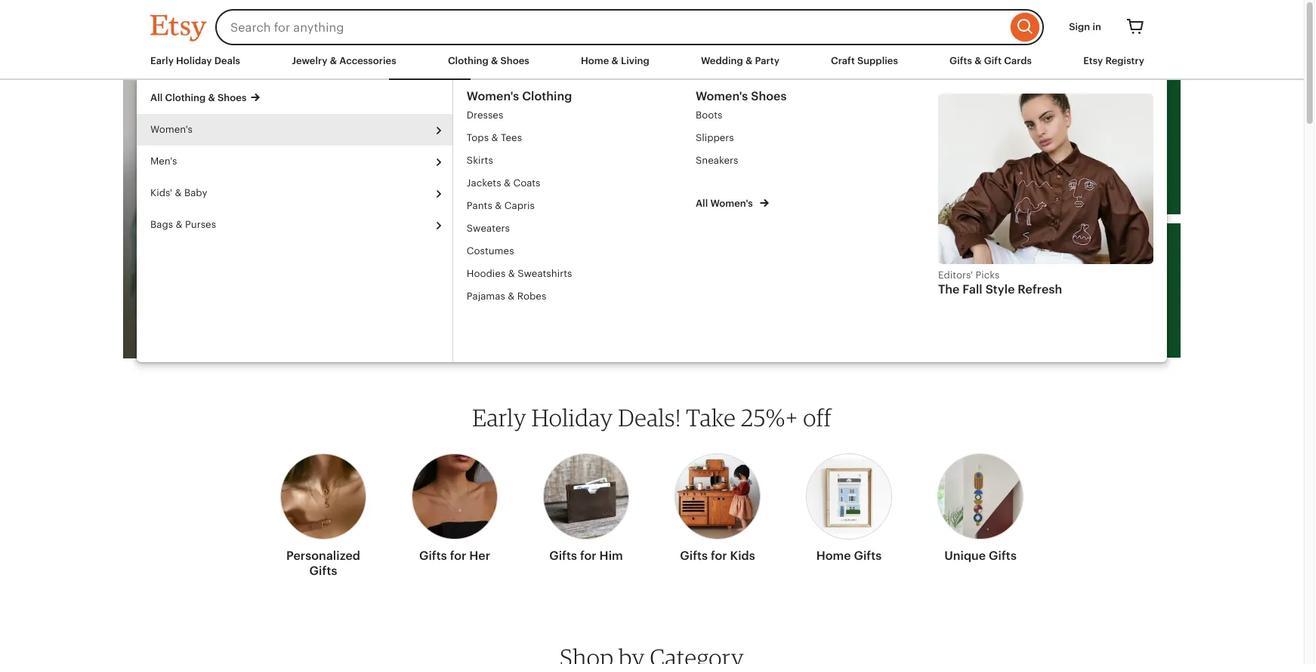 Task type: vqa. For each thing, say whether or not it's contained in the screenshot.
Boots
yes



Task type: locate. For each thing, give the bounding box(es) containing it.
1 horizontal spatial shoes
[[500, 55, 529, 66]]

for left the 'her'
[[450, 549, 466, 563]]

wedding & party
[[701, 55, 779, 66]]

early inside menu bar
[[150, 55, 174, 66]]

jewelry & accessories
[[292, 55, 396, 66]]

home for home gifts
[[816, 549, 851, 563]]

shoes down the deals
[[218, 92, 247, 103]]

women's up men's
[[150, 124, 192, 135]]

0 horizontal spatial home
[[581, 55, 609, 66]]

early inside early holiday deals are here!
[[465, 135, 520, 162]]

0 horizontal spatial shoes
[[218, 92, 247, 103]]

menu bar
[[150, 54, 1153, 80]]

& right bags
[[176, 219, 183, 230]]

for inside brighten spirits for under $20!
[[1130, 111, 1154, 132]]

women's for women's
[[150, 124, 192, 135]]

purses
[[185, 219, 216, 230]]

a festive scene featuring a candle shown with a holiday message and colorfully illustrated trees on its label. image
[[761, 80, 971, 215]]

2 horizontal spatial shoes
[[751, 89, 787, 103]]

& up pajamas & robes
[[508, 268, 515, 279]]

women's up dresses
[[467, 89, 519, 103]]

her
[[469, 549, 490, 563]]

picks
[[976, 270, 1000, 281]]

holiday inside early holiday deals link
[[176, 55, 212, 66]]

clothing
[[448, 55, 489, 66], [522, 89, 572, 103], [165, 92, 206, 103]]

& left 'living'
[[611, 55, 618, 66]]

& for tops & tees
[[491, 132, 498, 144]]

tops
[[467, 132, 489, 144]]

slippers link
[[696, 127, 924, 150]]

kids' & baby menu item
[[137, 178, 452, 209]]

1 horizontal spatial all
[[696, 198, 708, 209]]

women's shoes link
[[696, 89, 924, 104]]

all down early holiday deals link at left
[[150, 92, 163, 103]]

early holiday deals are here!
[[465, 135, 647, 190]]

craft supplies menu item
[[831, 55, 898, 66]]

2 vertical spatial holiday
[[532, 403, 613, 432]]

home
[[581, 55, 609, 66], [816, 549, 851, 563]]

baby
[[184, 187, 207, 199]]

cards
[[1004, 55, 1032, 66]]

capris
[[504, 200, 535, 211]]

up to 30% off!
[[1001, 279, 1140, 305]]

a collection of multi-colored dog leashes with rose gold latches, which can be customized with a pet name. image
[[761, 224, 971, 358]]

early holiday deals link
[[150, 54, 240, 68]]

clothing up dresses
[[448, 55, 489, 66]]

for
[[1130, 111, 1154, 132], [450, 549, 466, 563], [580, 549, 596, 563], [711, 549, 727, 563]]

women's shoes
[[696, 89, 787, 103]]

for left him at the left bottom of the page
[[580, 549, 596, 563]]

& left party
[[745, 55, 753, 66]]

women's down sneakers
[[710, 198, 753, 209]]

a personalized ornament commemorating a child's first holiday featuring ornate lettering and subtle patterns. image
[[123, 80, 438, 359]]

living
[[621, 55, 649, 66]]

fall
[[963, 283, 983, 297]]

deals are here!
[[465, 163, 647, 190]]

1 vertical spatial early
[[465, 135, 520, 162]]

gifts
[[950, 55, 972, 66], [419, 549, 447, 563], [549, 549, 577, 563], [680, 549, 708, 563], [854, 549, 882, 563], [989, 549, 1017, 563], [309, 564, 337, 579]]

early
[[150, 55, 174, 66], [465, 135, 520, 162], [472, 403, 526, 432]]

women's up boots
[[696, 89, 748, 103]]

1 vertical spatial all
[[696, 198, 708, 209]]

& up women's clothing
[[491, 55, 498, 66]]

& left tees
[[491, 132, 498, 144]]

personalized for gifts
[[286, 549, 360, 563]]

slippers
[[696, 132, 734, 144]]

for for gifts for kids
[[711, 549, 727, 563]]

hoodies
[[467, 268, 506, 279]]

supplies
[[857, 55, 898, 66]]

hoodies & sweatshirts
[[467, 268, 572, 279]]

1 horizontal spatial home
[[816, 549, 851, 563]]

wedding & party menu item
[[701, 55, 779, 66]]

0 vertical spatial home
[[581, 55, 609, 66]]

personalized
[[1001, 255, 1108, 275], [286, 549, 360, 563]]

sneakers
[[696, 155, 738, 166]]

1 vertical spatial personalized
[[286, 549, 360, 563]]

men's menu item
[[137, 146, 452, 178]]

tops & tees
[[467, 132, 522, 144]]

dresses link
[[467, 104, 696, 127]]

bags & purses
[[150, 219, 216, 230]]

0 horizontal spatial personalized
[[286, 549, 360, 563]]

& right jewelry
[[330, 55, 337, 66]]

& left gift on the right of the page
[[974, 55, 982, 66]]

coats
[[513, 178, 540, 189]]

men's
[[150, 156, 177, 167]]

2 vertical spatial early
[[472, 403, 526, 432]]

0 vertical spatial personalized
[[1001, 255, 1108, 275]]

shoes down party
[[751, 89, 787, 103]]

home inside menu bar
[[581, 55, 609, 66]]

early for early holiday deals are here!
[[465, 135, 520, 162]]

clothing down early holiday deals link at left
[[165, 92, 206, 103]]

1 vertical spatial holiday
[[526, 135, 612, 162]]

& down early holiday deals link at left
[[208, 92, 215, 103]]

craft supplies
[[831, 55, 898, 66]]

& for jewelry & accessories
[[330, 55, 337, 66]]

for right the spirits
[[1130, 111, 1154, 132]]

craft supplies link
[[831, 54, 898, 68]]

for left kids
[[711, 549, 727, 563]]

clothing up "dresses" link
[[522, 89, 572, 103]]

women's inside menu item
[[150, 124, 192, 135]]

shoes up women's clothing
[[500, 55, 529, 66]]

pajamas & robes
[[467, 291, 546, 302]]

1 vertical spatial home
[[816, 549, 851, 563]]

party
[[755, 55, 779, 66]]

refresh
[[1018, 283, 1062, 297]]

the
[[938, 283, 960, 297]]

0 vertical spatial early
[[150, 55, 174, 66]]

costumes
[[467, 245, 514, 257]]

& left robes
[[508, 291, 515, 302]]

0 vertical spatial holiday
[[176, 55, 212, 66]]

& for wedding & party
[[745, 55, 753, 66]]

0 horizontal spatial clothing
[[165, 92, 206, 103]]

all clothing & shoes
[[150, 92, 247, 103]]

gifts inside menu bar
[[950, 55, 972, 66]]

all
[[150, 92, 163, 103], [696, 198, 708, 209]]

all for all women's
[[696, 198, 708, 209]]

shoes
[[500, 55, 529, 66], [751, 89, 787, 103], [218, 92, 247, 103]]

gifts inside personalized gifts
[[309, 564, 337, 579]]

gifts & gift cards
[[950, 55, 1032, 66]]

home & living link
[[581, 54, 649, 68]]

& for kids' & baby
[[175, 187, 182, 199]]

jewelry & accessories menu item
[[292, 55, 396, 66]]

2 horizontal spatial clothing
[[522, 89, 572, 103]]

clothing for all clothing & shoes
[[165, 92, 206, 103]]

holiday
[[176, 55, 212, 66], [526, 135, 612, 162], [532, 403, 613, 432]]

up
[[1001, 283, 1023, 304]]

clothing inside menu
[[165, 92, 206, 103]]

clothing for women's clothing
[[522, 89, 572, 103]]

0 horizontal spatial all
[[150, 92, 163, 103]]

all clothing & shoes link
[[150, 85, 452, 105]]

jackets & coats link
[[467, 172, 696, 195]]

personalized gifts
[[1001, 255, 1150, 275]]

women's for women's shoes
[[696, 89, 748, 103]]

menu
[[137, 85, 452, 241]]

sign
[[1069, 21, 1090, 32]]

jackets
[[467, 178, 501, 189]]

all down sneakers
[[696, 198, 708, 209]]

sign in button
[[1058, 14, 1113, 41]]

& left coats
[[504, 178, 511, 189]]

jewelry
[[292, 55, 327, 66]]

gifts for kids
[[680, 549, 755, 563]]

0 vertical spatial all
[[150, 92, 163, 103]]

1 horizontal spatial personalized
[[1001, 255, 1108, 275]]

skirts link
[[467, 150, 696, 172]]

& inside 'link'
[[491, 55, 498, 66]]

shoes inside menu
[[218, 92, 247, 103]]

sweatshirts
[[518, 268, 572, 279]]

holiday inside early holiday deals are here!
[[526, 135, 612, 162]]

sweaters
[[467, 223, 510, 234]]

for for gifts for him
[[580, 549, 596, 563]]

25%+
[[741, 403, 798, 432]]

costumes link
[[467, 240, 696, 263]]

None search field
[[215, 9, 1044, 45]]

& right kids'
[[175, 187, 182, 199]]

1 horizontal spatial clothing
[[448, 55, 489, 66]]

& right the 'pants'
[[495, 200, 502, 211]]

early holiday deals
[[150, 55, 240, 66]]

home & living
[[581, 55, 649, 66]]

style
[[985, 283, 1015, 297]]

for for gifts for her
[[450, 549, 466, 563]]

kids' & baby
[[150, 187, 207, 199]]

menu bar containing early holiday deals
[[150, 54, 1153, 80]]

all inside menu
[[150, 92, 163, 103]]

25%+ off
[[465, 199, 649, 244]]



Task type: describe. For each thing, give the bounding box(es) containing it.
sweaters link
[[467, 218, 696, 240]]

him
[[599, 549, 623, 563]]

registry
[[1105, 55, 1144, 66]]

pajamas & robes link
[[467, 286, 696, 308]]

women's clothing link
[[467, 89, 696, 104]]

holiday for deals are here!
[[526, 135, 612, 162]]

women's clothing
[[467, 89, 572, 103]]

wedding & party link
[[701, 54, 779, 68]]

in
[[1093, 21, 1101, 32]]

dresses
[[467, 110, 503, 121]]

home gifts
[[816, 549, 882, 563]]

craft
[[831, 55, 855, 66]]

spirits
[[1075, 111, 1126, 132]]

take
[[686, 403, 736, 432]]

gift
[[984, 55, 1002, 66]]

sneakers link
[[696, 150, 924, 172]]

early for early holiday deals! take 25%+ off
[[472, 403, 526, 432]]

pajamas
[[467, 291, 505, 302]]

gifts for him link
[[543, 445, 629, 570]]

menu containing all clothing & shoes
[[137, 85, 452, 241]]

clothing & shoes menu item
[[448, 55, 529, 66]]

bags & purses menu item
[[137, 209, 452, 241]]

& for bags & purses
[[176, 219, 183, 230]]

brighten
[[997, 111, 1070, 132]]

& for jackets & coats
[[504, 178, 511, 189]]

women's for women's clothing
[[467, 89, 519, 103]]

& for home & living
[[611, 55, 618, 66]]

bags
[[150, 219, 173, 230]]

clothing & shoes
[[448, 55, 529, 66]]

personalized gifts link
[[280, 445, 366, 585]]

personalized gifts
[[286, 549, 360, 579]]

home for home & living
[[581, 55, 609, 66]]

early holiday deals! take 25%+ off
[[472, 403, 831, 432]]

30% off!
[[1050, 279, 1140, 305]]

gifts & gift cards menu item
[[950, 55, 1032, 66]]

editors'
[[938, 270, 973, 281]]

& for pants & capris
[[495, 200, 502, 211]]

& for clothing & shoes
[[491, 55, 498, 66]]

gifts for kids link
[[675, 445, 761, 570]]

under $20!
[[997, 135, 1116, 162]]

pants & capris
[[467, 200, 535, 211]]

personalized for gifts
[[1001, 255, 1108, 275]]

to
[[1028, 283, 1045, 304]]

gifts for her link
[[412, 445, 498, 570]]

unique
[[944, 549, 986, 563]]

early for early holiday deals
[[150, 55, 174, 66]]

& for pajamas & robes
[[508, 291, 515, 302]]

all for all clothing & shoes
[[150, 92, 163, 103]]

gifts & gift cards link
[[950, 54, 1032, 68]]

Search for anything text field
[[215, 9, 1007, 45]]

home & living menu item
[[581, 55, 649, 66]]

clothing & shoes link
[[448, 54, 529, 68]]

holiday for deals
[[176, 55, 212, 66]]

pants
[[467, 200, 492, 211]]

& for hoodies & sweatshirts
[[508, 268, 515, 279]]

etsy registry link
[[1083, 54, 1144, 68]]

robes
[[517, 291, 546, 302]]

sign in
[[1069, 21, 1101, 32]]

gifts for him
[[549, 549, 623, 563]]

etsy
[[1083, 55, 1103, 66]]

boots link
[[696, 104, 924, 127]]

none search field inside sign in banner
[[215, 9, 1044, 45]]

shoes inside 'link'
[[500, 55, 529, 66]]

brighten spirits for under $20!
[[997, 111, 1154, 162]]

home gifts link
[[806, 445, 892, 570]]

skirts
[[467, 155, 493, 166]]

women's menu item
[[137, 114, 452, 146]]

wedding
[[701, 55, 743, 66]]

all women's
[[696, 198, 755, 209]]

etsy registry
[[1083, 55, 1144, 66]]

all women's link
[[696, 186, 924, 211]]

accessories
[[339, 55, 396, 66]]

hoodies & sweatshirts link
[[467, 263, 696, 286]]

gifts for her
[[419, 549, 490, 563]]

tees
[[501, 132, 522, 144]]

editors' picks the fall style refresh
[[938, 270, 1062, 297]]

jewelry & accessories link
[[292, 54, 396, 68]]

deals
[[214, 55, 240, 66]]

kids'
[[150, 187, 172, 199]]

deals!
[[618, 403, 681, 432]]

gifts
[[1113, 255, 1150, 275]]

clothing inside 'link'
[[448, 55, 489, 66]]

holiday for deals!
[[532, 403, 613, 432]]

& for gifts & gift cards
[[974, 55, 982, 66]]

jackets & coats
[[467, 178, 540, 189]]

sign in banner
[[123, 0, 1181, 54]]

unique gifts link
[[937, 445, 1023, 570]]



